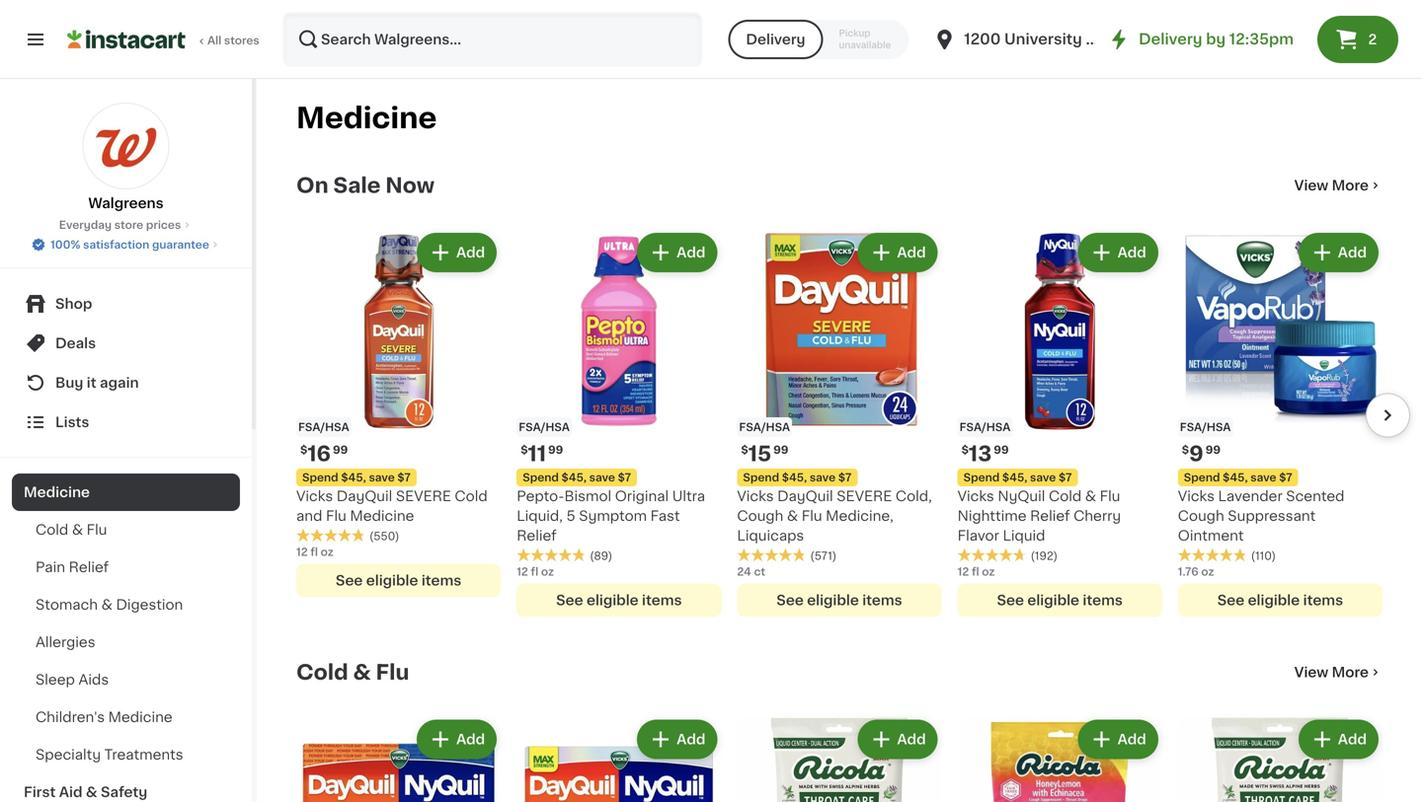 Task type: locate. For each thing, give the bounding box(es) containing it.
3 spend from the left
[[523, 473, 559, 484]]

digestion
[[116, 598, 183, 612]]

13
[[969, 444, 992, 465]]

vicks up liquicaps
[[737, 490, 774, 504]]

$7 up vicks dayquil severe cold and flu medicine
[[397, 473, 411, 484]]

1 save from the left
[[369, 473, 395, 484]]

5
[[566, 510, 575, 524]]

$45, up lavender
[[1223, 473, 1248, 484]]

0 horizontal spatial cold & flu
[[36, 523, 107, 537]]

vicks inside vicks dayquil severe cold, cough & flu medicine, liquicaps
[[737, 490, 774, 504]]

1 cough from the left
[[737, 510, 783, 524]]

0 horizontal spatial cough
[[737, 510, 783, 524]]

see eligible items for 15
[[777, 594, 902, 608]]

4 fsa/hsa from the left
[[959, 422, 1011, 433]]

& inside 'vicks nyquil cold & flu nighttime relief cherry flavor liquid'
[[1085, 490, 1096, 504]]

3 $ from the left
[[521, 445, 528, 456]]

12 down liquid, on the bottom of the page
[[517, 567, 528, 578]]

$7 up 'vicks nyquil cold & flu nighttime relief cherry flavor liquid'
[[1059, 473, 1072, 484]]

cough up liquicaps
[[737, 510, 783, 524]]

0 horizontal spatial severe
[[396, 490, 451, 504]]

save up nyquil
[[1030, 473, 1056, 484]]

4 99 from the left
[[994, 445, 1009, 456]]

product group containing 11
[[517, 229, 721, 618]]

add
[[456, 246, 485, 260], [677, 246, 706, 260], [897, 246, 926, 260], [1117, 246, 1146, 260], [1338, 246, 1367, 260], [456, 733, 485, 747], [677, 733, 706, 747], [897, 733, 926, 747], [1117, 733, 1146, 747], [1338, 733, 1367, 747]]

$45, up bismol
[[561, 473, 587, 484]]

dayquil inside vicks dayquil severe cold and flu medicine
[[337, 490, 392, 504]]

cold & flu link
[[12, 512, 240, 549], [296, 661, 409, 685]]

items for 11
[[642, 594, 682, 608]]

see eligible items down the (110)
[[1217, 594, 1343, 608]]

1 vertical spatial view
[[1294, 666, 1328, 680]]

(571)
[[810, 551, 837, 562]]

everyday store prices
[[59, 220, 181, 231]]

$ inside $ 9 99
[[1182, 445, 1189, 456]]

walgreens logo image
[[82, 103, 169, 190]]

relief up liquid
[[1030, 510, 1070, 524]]

see eligible items button down (550)
[[296, 565, 501, 598]]

see eligible items down the (571)
[[777, 594, 902, 608]]

99 right 9
[[1206, 445, 1221, 456]]

0 vertical spatial view more
[[1294, 179, 1369, 193]]

medicine up (550)
[[350, 510, 414, 524]]

99 right 11 at left
[[548, 445, 563, 456]]

4 $ from the left
[[961, 445, 969, 456]]

ct
[[754, 567, 765, 578]]

$ for 11
[[521, 445, 528, 456]]

view more link
[[1294, 176, 1383, 196], [1294, 663, 1383, 683]]

aid
[[59, 786, 82, 800]]

99 right 15
[[773, 445, 788, 456]]

product group containing 15
[[737, 229, 942, 618]]

see eligible items button down (89)
[[517, 584, 721, 618]]

$45, for 11
[[561, 473, 587, 484]]

1 horizontal spatial delivery
[[1139, 32, 1202, 46]]

1 horizontal spatial 12
[[517, 567, 528, 578]]

relief right pain
[[69, 561, 109, 575]]

vicks up the ointment
[[1178, 490, 1215, 504]]

product group containing 13
[[958, 229, 1162, 618]]

specialty
[[36, 749, 101, 762]]

severe inside vicks dayquil severe cold, cough & flu medicine, liquicaps
[[837, 490, 892, 504]]

eligible down (89)
[[587, 594, 639, 608]]

99 inside $ 16 99
[[333, 445, 348, 456]]

spend for 13
[[963, 473, 1000, 484]]

2 spend $45, save $7 from the left
[[743, 473, 852, 484]]

3 vicks from the left
[[958, 490, 994, 504]]

fsa/hsa for 9
[[1180, 422, 1231, 433]]

all
[[207, 35, 221, 46]]

1 horizontal spatial fl
[[531, 567, 538, 578]]

1 spend $45, save $7 from the left
[[302, 473, 411, 484]]

spend $45, save $7 for 16
[[302, 473, 411, 484]]

1 view more from the top
[[1294, 179, 1369, 193]]

3 $7 from the left
[[618, 473, 631, 484]]

see down "5"
[[556, 594, 583, 608]]

see eligible items button down the (110)
[[1178, 584, 1383, 618]]

99 inside $ 9 99
[[1206, 445, 1221, 456]]

12 down flavor
[[958, 567, 969, 578]]

children's medicine link
[[12, 699, 240, 737]]

flavor
[[958, 530, 999, 543]]

$ up the ointment
[[1182, 445, 1189, 456]]

cold & flu link for flu's view more link
[[296, 661, 409, 685]]

3 $45, from the left
[[561, 473, 587, 484]]

item carousel region
[[269, 221, 1410, 630]]

99 inside $ 13 99
[[994, 445, 1009, 456]]

12 for 11
[[517, 567, 528, 578]]

save for 11
[[589, 473, 615, 484]]

2 view more link from the top
[[1294, 663, 1383, 683]]

99 inside $ 11 99
[[548, 445, 563, 456]]

dayquil
[[337, 490, 392, 504], [777, 490, 833, 504]]

vicks inside vicks dayquil severe cold and flu medicine
[[296, 490, 333, 504]]

$ up pepto-
[[521, 445, 528, 456]]

guarantee
[[152, 239, 209, 250]]

see eligible items for 9
[[1217, 594, 1343, 608]]

$ for 13
[[961, 445, 969, 456]]

stores
[[224, 35, 259, 46]]

1 horizontal spatial dayquil
[[777, 490, 833, 504]]

1 horizontal spatial cough
[[1178, 510, 1224, 524]]

see down the ointment
[[1217, 594, 1244, 608]]

save up vicks dayquil severe cold, cough & flu medicine, liquicaps
[[810, 473, 836, 484]]

3 spend $45, save $7 from the left
[[523, 473, 631, 484]]

12 fl oz down flavor
[[958, 567, 995, 578]]

spend down 15
[[743, 473, 779, 484]]

buy it again
[[55, 376, 139, 390]]

see eligible items button for 13
[[958, 584, 1162, 618]]

3 save from the left
[[589, 473, 615, 484]]

0 horizontal spatial dayquil
[[337, 490, 392, 504]]

$ 16 99
[[300, 444, 348, 465]]

& inside vicks dayquil severe cold, cough & flu medicine, liquicaps
[[787, 510, 798, 524]]

2 severe from the left
[[837, 490, 892, 504]]

2 horizontal spatial 12
[[958, 567, 969, 578]]

4 spend from the left
[[963, 473, 1000, 484]]

see for 15
[[777, 594, 804, 608]]

dayquil up liquicaps
[[777, 490, 833, 504]]

fsa/hsa for 15
[[739, 422, 790, 433]]

99 right 16
[[333, 445, 348, 456]]

1 vicks from the left
[[296, 490, 333, 504]]

spend down '13'
[[963, 473, 1000, 484]]

oz for 13
[[982, 567, 995, 578]]

5 $45, from the left
[[1223, 473, 1248, 484]]

$ up liquicaps
[[741, 445, 748, 456]]

save up vicks dayquil severe cold and flu medicine
[[369, 473, 395, 484]]

$45, down $ 15 99
[[782, 473, 807, 484]]

(192)
[[1031, 551, 1058, 562]]

24 ct
[[737, 567, 765, 578]]

0 vertical spatial relief
[[1030, 510, 1070, 524]]

0 vertical spatial cold & flu
[[36, 523, 107, 537]]

$ inside $ 11 99
[[521, 445, 528, 456]]

see for 11
[[556, 594, 583, 608]]

99 inside $ 15 99
[[773, 445, 788, 456]]

12 fl oz
[[296, 547, 334, 558], [517, 567, 554, 578], [958, 567, 995, 578]]

$7 for 9
[[1279, 473, 1292, 484]]

2 horizontal spatial fl
[[972, 567, 979, 578]]

$
[[300, 445, 307, 456], [741, 445, 748, 456], [521, 445, 528, 456], [961, 445, 969, 456], [1182, 445, 1189, 456]]

dayquil up (550)
[[337, 490, 392, 504]]

treatments
[[104, 749, 183, 762]]

1 more from the top
[[1332, 179, 1369, 193]]

oz for 11
[[541, 567, 554, 578]]

eligible down (550)
[[366, 574, 418, 588]]

vicks inside vicks lavender scented cough suppressant ointment
[[1178, 490, 1215, 504]]

spend down 16
[[302, 473, 338, 484]]

save for 13
[[1030, 473, 1056, 484]]

spend down $ 9 99 at the right bottom
[[1184, 473, 1220, 484]]

fl
[[310, 547, 318, 558], [531, 567, 538, 578], [972, 567, 979, 578]]

12 down "and"
[[296, 547, 308, 558]]

items for 9
[[1303, 594, 1343, 608]]

relief inside pepto-bismol original ultra liquid, 5 symptom fast relief
[[517, 530, 557, 543]]

satisfaction
[[83, 239, 149, 250]]

2 horizontal spatial 12 fl oz
[[958, 567, 995, 578]]

vicks up nighttime
[[958, 490, 994, 504]]

fsa/hsa up $ 15 99
[[739, 422, 790, 433]]

everyday store prices link
[[59, 217, 193, 233]]

spend $45, save $7 up bismol
[[523, 473, 631, 484]]

nyquil
[[998, 490, 1045, 504]]

on sale now link
[[296, 174, 435, 198]]

2 spend from the left
[[743, 473, 779, 484]]

5 $7 from the left
[[1279, 473, 1292, 484]]

$7
[[397, 473, 411, 484], [838, 473, 852, 484], [618, 473, 631, 484], [1059, 473, 1072, 484], [1279, 473, 1292, 484]]

0 horizontal spatial 12
[[296, 547, 308, 558]]

more for cold & flu
[[1332, 666, 1369, 680]]

$45, down $ 16 99
[[341, 473, 366, 484]]

1 vertical spatial relief
[[517, 530, 557, 543]]

specialty treatments
[[36, 749, 183, 762]]

5 save from the left
[[1250, 473, 1276, 484]]

oz down liquid, on the bottom of the page
[[541, 567, 554, 578]]

oz down "and"
[[321, 547, 334, 558]]

2 $ from the left
[[741, 445, 748, 456]]

walgreens link
[[82, 103, 169, 213]]

2 vicks from the left
[[737, 490, 774, 504]]

4 $45, from the left
[[1002, 473, 1027, 484]]

vicks for 16
[[296, 490, 333, 504]]

1 severe from the left
[[396, 490, 451, 504]]

see eligible items down (89)
[[556, 594, 682, 608]]

spend $45, save $7 for 13
[[963, 473, 1072, 484]]

vicks up "and"
[[296, 490, 333, 504]]

fl down flavor
[[972, 567, 979, 578]]

2
[[1368, 33, 1377, 46]]

1 dayquil from the left
[[337, 490, 392, 504]]

0 vertical spatial cold & flu link
[[12, 512, 240, 549]]

see eligible items for 11
[[556, 594, 682, 608]]

$ up nighttime
[[961, 445, 969, 456]]

see eligible items button down (192)
[[958, 584, 1162, 618]]

all stores link
[[67, 12, 261, 67]]

stomach & digestion
[[36, 598, 183, 612]]

fl down liquid, on the bottom of the page
[[531, 567, 538, 578]]

product group
[[296, 229, 501, 598], [517, 229, 721, 618], [737, 229, 942, 618], [958, 229, 1162, 618], [1178, 229, 1383, 618], [296, 717, 501, 803], [517, 717, 721, 803], [737, 717, 942, 803], [958, 717, 1162, 803], [1178, 717, 1383, 803]]

None search field
[[282, 12, 703, 67]]

99 for 15
[[773, 445, 788, 456]]

$7 for 16
[[397, 473, 411, 484]]

99 for 16
[[333, 445, 348, 456]]

delivery for delivery
[[746, 33, 805, 46]]

1 spend from the left
[[302, 473, 338, 484]]

pain relief link
[[12, 549, 240, 587]]

see for 13
[[997, 594, 1024, 608]]

see eligible items
[[336, 574, 461, 588], [777, 594, 902, 608], [556, 594, 682, 608], [997, 594, 1123, 608], [1217, 594, 1343, 608]]

fsa/hsa up $ 16 99
[[298, 422, 349, 433]]

1 vertical spatial cold & flu link
[[296, 661, 409, 685]]

add button
[[419, 235, 495, 271], [639, 235, 715, 271], [860, 235, 936, 271], [1080, 235, 1156, 271], [1300, 235, 1377, 271], [419, 723, 495, 758], [639, 723, 715, 758], [860, 723, 936, 758], [1080, 723, 1156, 758], [1300, 723, 1377, 758]]

dayquil inside vicks dayquil severe cold, cough & flu medicine, liquicaps
[[777, 490, 833, 504]]

first aid & safety
[[24, 786, 147, 800]]

0 horizontal spatial delivery
[[746, 33, 805, 46]]

original
[[615, 490, 669, 504]]

cough inside vicks dayquil severe cold, cough & flu medicine, liquicaps
[[737, 510, 783, 524]]

buy it again link
[[12, 363, 240, 403]]

1 $45, from the left
[[341, 473, 366, 484]]

1 horizontal spatial 12 fl oz
[[517, 567, 554, 578]]

12 fl oz down liquid, on the bottom of the page
[[517, 567, 554, 578]]

5 fsa/hsa from the left
[[1180, 422, 1231, 433]]

2 view from the top
[[1294, 666, 1328, 680]]

99 for 13
[[994, 445, 1009, 456]]

2 99 from the left
[[773, 445, 788, 456]]

fsa/hsa up $ 13 99 at the bottom of page
[[959, 422, 1011, 433]]

more for on sale now
[[1332, 179, 1369, 193]]

fsa/hsa up $ 11 99 on the left of page
[[519, 422, 570, 433]]

and
[[296, 510, 322, 524]]

0 vertical spatial more
[[1332, 179, 1369, 193]]

2 save from the left
[[810, 473, 836, 484]]

see eligible items button down the (571)
[[737, 584, 942, 618]]

1 vertical spatial view more link
[[1294, 663, 1383, 683]]

see down liquicaps
[[777, 594, 804, 608]]

lists link
[[12, 403, 240, 442]]

3 fsa/hsa from the left
[[519, 422, 570, 433]]

1 view from the top
[[1294, 179, 1328, 193]]

5 99 from the left
[[1206, 445, 1221, 456]]

service type group
[[728, 20, 909, 59]]

vicks lavender scented cough suppressant ointment
[[1178, 490, 1345, 543]]

2 dayquil from the left
[[777, 490, 833, 504]]

1200 university ave
[[964, 32, 1114, 46]]

severe up medicine,
[[837, 490, 892, 504]]

severe for 16
[[396, 490, 451, 504]]

&
[[1085, 490, 1096, 504], [787, 510, 798, 524], [72, 523, 83, 537], [101, 598, 112, 612], [353, 663, 371, 684], [86, 786, 97, 800]]

$ inside $ 16 99
[[300, 445, 307, 456]]

spend $45, save $7 down $ 16 99
[[302, 473, 411, 484]]

see eligible items for 16
[[336, 574, 461, 588]]

eligible
[[366, 574, 418, 588], [807, 594, 859, 608], [587, 594, 639, 608], [1027, 594, 1079, 608], [1248, 594, 1300, 608]]

delivery for delivery by 12:35pm
[[1139, 32, 1202, 46]]

see for 9
[[1217, 594, 1244, 608]]

$45, up nyquil
[[1002, 473, 1027, 484]]

0 horizontal spatial fl
[[310, 547, 318, 558]]

cold inside vicks dayquil severe cold and flu medicine
[[455, 490, 488, 504]]

save
[[369, 473, 395, 484], [810, 473, 836, 484], [589, 473, 615, 484], [1030, 473, 1056, 484], [1250, 473, 1276, 484]]

bismol
[[564, 490, 611, 504]]

99 for 9
[[1206, 445, 1221, 456]]

cough
[[737, 510, 783, 524], [1178, 510, 1224, 524]]

spend $45, save $7 up lavender
[[1184, 473, 1292, 484]]

delivery
[[1139, 32, 1202, 46], [746, 33, 805, 46]]

suppressant
[[1228, 510, 1316, 524]]

4 spend $45, save $7 from the left
[[963, 473, 1072, 484]]

3 99 from the left
[[548, 445, 563, 456]]

$7 up original
[[618, 473, 631, 484]]

oz down flavor
[[982, 567, 995, 578]]

0 horizontal spatial cold & flu link
[[12, 512, 240, 549]]

2 view more from the top
[[1294, 666, 1369, 680]]

see eligible items down (192)
[[997, 594, 1123, 608]]

eligible down the (110)
[[1248, 594, 1300, 608]]

spend $45, save $7 up nyquil
[[963, 473, 1072, 484]]

1 vertical spatial more
[[1332, 666, 1369, 680]]

0 horizontal spatial 12 fl oz
[[296, 547, 334, 558]]

save up lavender
[[1250, 473, 1276, 484]]

vicks inside 'vicks nyquil cold & flu nighttime relief cherry flavor liquid'
[[958, 490, 994, 504]]

stomach
[[36, 598, 98, 612]]

1 horizontal spatial relief
[[517, 530, 557, 543]]

1 fsa/hsa from the left
[[298, 422, 349, 433]]

12 fl oz for 13
[[958, 567, 995, 578]]

severe inside vicks dayquil severe cold and flu medicine
[[396, 490, 451, 504]]

view more for cold & flu
[[1294, 666, 1369, 680]]

Search field
[[284, 14, 701, 65]]

eligible for 11
[[587, 594, 639, 608]]

$ inside $ 15 99
[[741, 445, 748, 456]]

view more for on sale now
[[1294, 179, 1369, 193]]

pepto-bismol original ultra liquid, 5 symptom fast relief
[[517, 490, 705, 543]]

4 save from the left
[[1030, 473, 1056, 484]]

lavender
[[1218, 490, 1283, 504]]

delivery inside button
[[746, 33, 805, 46]]

0 vertical spatial view
[[1294, 179, 1328, 193]]

medicine
[[296, 104, 437, 132], [24, 486, 90, 500], [350, 510, 414, 524], [108, 711, 173, 725]]

1 vertical spatial view more
[[1294, 666, 1369, 680]]

save up bismol
[[589, 473, 615, 484]]

1 $ from the left
[[300, 445, 307, 456]]

fsa/hsa up $ 9 99 at the right bottom
[[1180, 422, 1231, 433]]

2 $45, from the left
[[782, 473, 807, 484]]

severe up (550)
[[396, 490, 451, 504]]

spend up pepto-
[[523, 473, 559, 484]]

$ up "and"
[[300, 445, 307, 456]]

fsa/hsa
[[298, 422, 349, 433], [739, 422, 790, 433], [519, 422, 570, 433], [959, 422, 1011, 433], [1180, 422, 1231, 433]]

medicine up treatments
[[108, 711, 173, 725]]

2 $7 from the left
[[838, 473, 852, 484]]

2 horizontal spatial relief
[[1030, 510, 1070, 524]]

items for 13
[[1083, 594, 1123, 608]]

1 horizontal spatial severe
[[837, 490, 892, 504]]

spend for 15
[[743, 473, 779, 484]]

flu
[[1100, 490, 1120, 504], [326, 510, 346, 524], [802, 510, 822, 524], [87, 523, 107, 537], [376, 663, 409, 684]]

2 more from the top
[[1332, 666, 1369, 680]]

0 vertical spatial view more link
[[1294, 176, 1383, 196]]

save for 16
[[369, 473, 395, 484]]

$ for 15
[[741, 445, 748, 456]]

5 spend from the left
[[1184, 473, 1220, 484]]

5 $ from the left
[[1182, 445, 1189, 456]]

cold,
[[896, 490, 932, 504]]

1 vertical spatial cold & flu
[[296, 663, 409, 684]]

see down vicks dayquil severe cold and flu medicine
[[336, 574, 363, 588]]

relief down liquid, on the bottom of the page
[[517, 530, 557, 543]]

see eligible items down (550)
[[336, 574, 461, 588]]

view more
[[1294, 179, 1369, 193], [1294, 666, 1369, 680]]

vicks
[[296, 490, 333, 504], [737, 490, 774, 504], [958, 490, 994, 504], [1178, 490, 1215, 504]]

2 cough from the left
[[1178, 510, 1224, 524]]

nighttime
[[958, 510, 1027, 524]]

see down liquid
[[997, 594, 1024, 608]]

see eligible items button
[[296, 565, 501, 598], [737, 584, 942, 618], [517, 584, 721, 618], [958, 584, 1162, 618], [1178, 584, 1383, 618]]

oz
[[321, 547, 334, 558], [541, 567, 554, 578], [982, 567, 995, 578], [1201, 567, 1214, 578]]

$ inside $ 13 99
[[961, 445, 969, 456]]

1 99 from the left
[[333, 445, 348, 456]]

99 for 11
[[548, 445, 563, 456]]

1 view more link from the top
[[1294, 176, 1383, 196]]

fl down "and"
[[310, 547, 318, 558]]

eligible down (192)
[[1027, 594, 1079, 608]]

4 $7 from the left
[[1059, 473, 1072, 484]]

2 fsa/hsa from the left
[[739, 422, 790, 433]]

4 vicks from the left
[[1178, 490, 1215, 504]]

liquid
[[1003, 530, 1045, 543]]

$45,
[[341, 473, 366, 484], [782, 473, 807, 484], [561, 473, 587, 484], [1002, 473, 1027, 484], [1223, 473, 1248, 484]]

99 right '13'
[[994, 445, 1009, 456]]

1 $7 from the left
[[397, 473, 411, 484]]

12 fl oz down "and"
[[296, 547, 334, 558]]

items for 16
[[421, 574, 461, 588]]

spend $45, save $7 down $ 15 99
[[743, 473, 852, 484]]

1 horizontal spatial cold & flu link
[[296, 661, 409, 685]]

5 spend $45, save $7 from the left
[[1184, 473, 1292, 484]]

$7 up 'scented'
[[1279, 473, 1292, 484]]

eligible down the (571)
[[807, 594, 859, 608]]

cough up the ointment
[[1178, 510, 1224, 524]]

$7 up vicks dayquil severe cold, cough & flu medicine, liquicaps
[[838, 473, 852, 484]]

& inside "link"
[[86, 786, 97, 800]]

0 horizontal spatial relief
[[69, 561, 109, 575]]



Task type: describe. For each thing, give the bounding box(es) containing it.
$ 11 99
[[521, 444, 563, 465]]

eligible for 16
[[366, 574, 418, 588]]

view for cold & flu
[[1294, 666, 1328, 680]]

now
[[385, 175, 435, 196]]

pain relief
[[36, 561, 109, 575]]

spend for 11
[[523, 473, 559, 484]]

severe for 15
[[837, 490, 892, 504]]

fsa/hsa for 16
[[298, 422, 349, 433]]

$45, for 13
[[1002, 473, 1027, 484]]

walgreens
[[88, 197, 164, 210]]

on sale now
[[296, 175, 435, 196]]

sale
[[333, 175, 381, 196]]

see eligible items button for 9
[[1178, 584, 1383, 618]]

fl for 11
[[531, 567, 538, 578]]

12 for 13
[[958, 567, 969, 578]]

11
[[528, 444, 546, 465]]

medicine inside vicks dayquil severe cold and flu medicine
[[350, 510, 414, 524]]

(89)
[[590, 551, 612, 562]]

allergies link
[[12, 624, 240, 662]]

1.76 oz
[[1178, 567, 1214, 578]]

buy
[[55, 376, 83, 390]]

$7 for 13
[[1059, 473, 1072, 484]]

cherry
[[1074, 510, 1121, 524]]

view for on sale now
[[1294, 179, 1328, 193]]

spend $45, save $7 for 9
[[1184, 473, 1292, 484]]

first
[[24, 786, 56, 800]]

$ 15 99
[[741, 444, 788, 465]]

cough inside vicks lavender scented cough suppressant ointment
[[1178, 510, 1224, 524]]

1200
[[964, 32, 1001, 46]]

sleep aids
[[36, 674, 109, 687]]

16
[[307, 444, 331, 465]]

safety
[[101, 786, 147, 800]]

shop
[[55, 297, 92, 311]]

sleep aids link
[[12, 662, 240, 699]]

oz for 16
[[321, 547, 334, 558]]

(110)
[[1251, 551, 1276, 562]]

spend $45, save $7 for 11
[[523, 473, 631, 484]]

prices
[[146, 220, 181, 231]]

flu inside vicks dayquil severe cold and flu medicine
[[326, 510, 346, 524]]

eligible for 9
[[1248, 594, 1300, 608]]

see eligible items button for 15
[[737, 584, 942, 618]]

view more link for now
[[1294, 176, 1383, 196]]

cold & flu link for pain relief link
[[12, 512, 240, 549]]

fsa/hsa for 11
[[519, 422, 570, 433]]

delivery by 12:35pm link
[[1107, 28, 1294, 51]]

12:35pm
[[1229, 32, 1294, 46]]

medicine down lists
[[24, 486, 90, 500]]

store
[[114, 220, 143, 231]]

delivery button
[[728, 20, 823, 59]]

items for 15
[[862, 594, 902, 608]]

it
[[87, 376, 96, 390]]

product group containing 16
[[296, 229, 501, 598]]

$ 9 99
[[1182, 444, 1221, 465]]

see eligible items button for 11
[[517, 584, 721, 618]]

fl for 13
[[972, 567, 979, 578]]

all stores
[[207, 35, 259, 46]]

liquicaps
[[737, 530, 804, 543]]

dayquil for 15
[[777, 490, 833, 504]]

deals
[[55, 337, 96, 351]]

spend for 16
[[302, 473, 338, 484]]

save for 15
[[810, 473, 836, 484]]

$ for 16
[[300, 445, 307, 456]]

ointment
[[1178, 530, 1244, 543]]

flu inside vicks dayquil severe cold, cough & flu medicine, liquicaps
[[802, 510, 822, 524]]

fl for 16
[[310, 547, 318, 558]]

view more link for flu
[[1294, 663, 1383, 683]]

deals link
[[12, 324, 240, 363]]

$ for 9
[[1182, 445, 1189, 456]]

aids
[[78, 674, 109, 687]]

vicks for 9
[[1178, 490, 1215, 504]]

shop link
[[12, 284, 240, 324]]

vicks nyquil cold & flu nighttime relief cherry flavor liquid
[[958, 490, 1121, 543]]

$45, for 15
[[782, 473, 807, 484]]

product group containing 9
[[1178, 229, 1383, 618]]

100%
[[50, 239, 80, 250]]

vicks dayquil severe cold and flu medicine
[[296, 490, 488, 524]]

24
[[737, 567, 751, 578]]

12 fl oz for 11
[[517, 567, 554, 578]]

stomach & digestion link
[[12, 587, 240, 624]]

vicks for 15
[[737, 490, 774, 504]]

15
[[748, 444, 771, 465]]

eligible for 13
[[1027, 594, 1079, 608]]

medicine link
[[12, 474, 240, 512]]

ave
[[1086, 32, 1114, 46]]

$45, for 9
[[1223, 473, 1248, 484]]

1 horizontal spatial cold & flu
[[296, 663, 409, 684]]

$7 for 11
[[618, 473, 631, 484]]

cold inside 'vicks nyquil cold & flu nighttime relief cherry flavor liquid'
[[1049, 490, 1082, 504]]

2 button
[[1317, 16, 1398, 63]]

ultra
[[672, 490, 705, 504]]

12 fl oz for 16
[[296, 547, 334, 558]]

see eligible items for 13
[[997, 594, 1123, 608]]

university
[[1004, 32, 1082, 46]]

relief inside 'vicks nyquil cold & flu nighttime relief cherry flavor liquid'
[[1030, 510, 1070, 524]]

see eligible items button for 16
[[296, 565, 501, 598]]

$7 for 15
[[838, 473, 852, 484]]

flu inside 'vicks nyquil cold & flu nighttime relief cherry flavor liquid'
[[1100, 490, 1120, 504]]

spend $45, save $7 for 15
[[743, 473, 852, 484]]

spend for 9
[[1184, 473, 1220, 484]]

vicks dayquil severe cold, cough & flu medicine, liquicaps
[[737, 490, 932, 543]]

children's medicine
[[36, 711, 173, 725]]

medicine,
[[826, 510, 894, 524]]

fast
[[650, 510, 680, 524]]

see for 16
[[336, 574, 363, 588]]

on
[[296, 175, 328, 196]]

first aid & safety link
[[12, 774, 240, 803]]

pepto-
[[517, 490, 564, 504]]

lists
[[55, 416, 89, 430]]

vicks for 13
[[958, 490, 994, 504]]

eligible for 15
[[807, 594, 859, 608]]

medicine up on sale now at the left top of page
[[296, 104, 437, 132]]

sleep
[[36, 674, 75, 687]]

oz right 1.76
[[1201, 567, 1214, 578]]

2 vertical spatial relief
[[69, 561, 109, 575]]

12 for 16
[[296, 547, 308, 558]]

save for 9
[[1250, 473, 1276, 484]]

again
[[100, 376, 139, 390]]

allergies
[[36, 636, 95, 650]]

fsa/hsa for 13
[[959, 422, 1011, 433]]

9
[[1189, 444, 1204, 465]]

children's
[[36, 711, 105, 725]]

by
[[1206, 32, 1226, 46]]

scented
[[1286, 490, 1345, 504]]

$ 13 99
[[961, 444, 1009, 465]]

100% satisfaction guarantee
[[50, 239, 209, 250]]

instacart logo image
[[67, 28, 186, 51]]

$45, for 16
[[341, 473, 366, 484]]

delivery by 12:35pm
[[1139, 32, 1294, 46]]

dayquil for 16
[[337, 490, 392, 504]]



Task type: vqa. For each thing, say whether or not it's contained in the screenshot.


